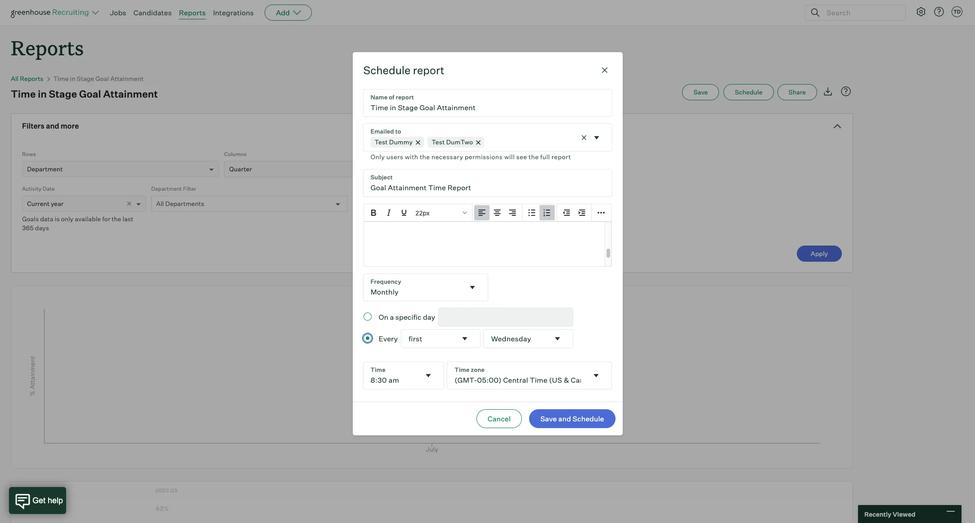 Task type: describe. For each thing, give the bounding box(es) containing it.
is
[[55, 215, 60, 223]]

all for all departments
[[156, 200, 164, 208]]

only
[[61, 215, 73, 223]]

activity date
[[22, 186, 55, 192]]

close modal icon image
[[599, 65, 610, 76]]

2 vertical spatial reports
[[20, 75, 43, 82]]

apply button
[[797, 246, 842, 262]]

necessary
[[432, 153, 463, 161]]

users
[[387, 153, 404, 161]]

jobs link
[[110, 8, 126, 17]]

greenhouse recruiting image
[[11, 7, 92, 18]]

full
[[541, 153, 550, 161]]

row for grid containing average
[[11, 482, 853, 499]]

test dummy
[[375, 138, 413, 146]]

all reports link
[[11, 75, 43, 82]]

add
[[276, 8, 290, 17]]

cancel
[[488, 415, 511, 424]]

22px group
[[364, 204, 612, 222]]

goals data is only available for the last 365 days
[[22, 215, 133, 232]]

department filter
[[151, 186, 196, 192]]

0 vertical spatial attainment
[[110, 75, 144, 82]]

day
[[423, 313, 435, 322]]

grid containing average
[[11, 482, 853, 524]]

year
[[51, 200, 64, 208]]

1 toolbar from the left
[[472, 204, 522, 222]]

cancel button
[[477, 410, 522, 429]]

schedule report
[[364, 64, 445, 77]]

add button
[[265, 5, 312, 21]]

current
[[27, 200, 50, 208]]

q3
[[170, 488, 177, 494]]

0 horizontal spatial report
[[413, 64, 445, 77]]

dumtwo
[[446, 138, 473, 146]]

quarter option
[[229, 165, 252, 173]]

reports link
[[179, 8, 206, 17]]

0 vertical spatial time in stage goal attainment
[[53, 75, 144, 82]]

only
[[371, 153, 385, 161]]

Search text field
[[825, 6, 898, 19]]

schedule button
[[724, 84, 774, 100]]

quarter
[[229, 165, 252, 173]]

average
[[20, 505, 46, 513]]

0 vertical spatial time
[[53, 75, 69, 82]]

td button
[[950, 5, 965, 19]]

schedule for schedule
[[735, 88, 763, 96]]

the inside goals data is only available for the last 365 days
[[112, 215, 121, 223]]

days
[[35, 224, 49, 232]]

a
[[390, 313, 394, 322]]

current year
[[27, 200, 64, 208]]

available
[[75, 215, 101, 223]]

date
[[43, 186, 55, 192]]

0 horizontal spatial time
[[11, 88, 36, 100]]

22px toolbar
[[364, 204, 472, 222]]

0 vertical spatial stage
[[77, 75, 94, 82]]

td button
[[952, 6, 963, 17]]

current year option
[[27, 200, 64, 208]]

2023 q3
[[155, 488, 177, 494]]

last
[[123, 215, 133, 223]]

1 vertical spatial goal
[[79, 88, 101, 100]]

save and schedule
[[541, 415, 604, 424]]

department for department filter
[[151, 186, 182, 192]]

apply
[[811, 250, 828, 258]]

specific
[[396, 313, 422, 322]]

time in stage goal attainment link
[[53, 75, 144, 82]]

1 vertical spatial stage
[[49, 88, 77, 100]]

more
[[61, 122, 79, 131]]

row group containing average
[[11, 500, 853, 519]]

2 row group from the top
[[11, 519, 853, 524]]

1 vertical spatial attainment
[[103, 88, 158, 100]]

permissions
[[465, 153, 503, 161]]

none field "on a specific day"
[[439, 308, 573, 326]]

configure image
[[916, 6, 927, 17]]

jobs
[[110, 8, 126, 17]]

recently
[[865, 511, 892, 518]]



Task type: locate. For each thing, give the bounding box(es) containing it.
the left the full
[[529, 153, 539, 161]]

save for save and schedule
[[541, 415, 557, 424]]

candidates link
[[133, 8, 172, 17]]

1 vertical spatial all
[[156, 200, 164, 208]]

and inside button
[[559, 415, 571, 424]]

test up the necessary
[[432, 138, 445, 146]]

1 vertical spatial and
[[559, 415, 571, 424]]

departments
[[165, 200, 204, 208], [20, 488, 55, 494]]

integrations link
[[213, 8, 254, 17]]

1 vertical spatial schedule
[[735, 88, 763, 96]]

on
[[379, 313, 389, 322]]

2 vertical spatial schedule
[[573, 415, 604, 424]]

viewed
[[893, 511, 916, 518]]

attainment
[[110, 75, 144, 82], [103, 88, 158, 100]]

0 vertical spatial all
[[11, 75, 19, 82]]

will
[[505, 153, 515, 161]]

data
[[40, 215, 53, 223]]

1 horizontal spatial in
[[70, 75, 75, 82]]

0 horizontal spatial in
[[38, 88, 47, 100]]

1 vertical spatial reports
[[11, 34, 84, 61]]

0 vertical spatial and
[[46, 122, 59, 131]]

0 vertical spatial schedule
[[364, 64, 411, 77]]

departments inside grid
[[20, 488, 55, 494]]

1 vertical spatial in
[[38, 88, 47, 100]]

save
[[694, 88, 708, 96], [541, 415, 557, 424]]

22px
[[415, 209, 430, 217]]

1 horizontal spatial all
[[156, 200, 164, 208]]

×
[[127, 198, 132, 208]]

see
[[517, 153, 527, 161]]

time in stage goal attainment
[[53, 75, 144, 82], [11, 88, 158, 100]]

0 vertical spatial row
[[11, 482, 853, 499]]

0 vertical spatial reports
[[179, 8, 206, 17]]

On a specific day text field
[[439, 308, 566, 326]]

time down all reports
[[11, 88, 36, 100]]

1 horizontal spatial departments
[[165, 200, 204, 208]]

all departments
[[156, 200, 204, 208]]

1 vertical spatial department
[[151, 186, 182, 192]]

only users with the necessary permissions will see the full report
[[371, 153, 571, 161]]

department option
[[27, 165, 63, 173]]

3 toolbar from the left
[[557, 204, 592, 222]]

department
[[27, 165, 63, 173], [151, 186, 182, 192]]

1 row group from the top
[[11, 500, 853, 519]]

None text field
[[364, 170, 612, 197], [364, 274, 464, 301], [402, 330, 457, 348], [364, 170, 612, 197], [364, 274, 464, 301], [402, 330, 457, 348]]

on a specific day
[[379, 313, 435, 322]]

goal
[[95, 75, 109, 82], [79, 88, 101, 100]]

report
[[413, 64, 445, 77], [552, 153, 571, 161]]

0 vertical spatial in
[[70, 75, 75, 82]]

faq image
[[841, 86, 852, 97]]

recently viewed
[[865, 511, 916, 518]]

columns
[[224, 151, 247, 158]]

1 horizontal spatial the
[[420, 153, 430, 161]]

test for test dumtwo
[[432, 138, 445, 146]]

every
[[379, 335, 398, 344]]

schedule
[[364, 64, 411, 77], [735, 88, 763, 96], [573, 415, 604, 424]]

time right all reports
[[53, 75, 69, 82]]

share
[[789, 88, 806, 96]]

0 horizontal spatial test
[[375, 138, 388, 146]]

2 row from the top
[[11, 500, 853, 518]]

1 vertical spatial row
[[11, 500, 853, 518]]

departments down filter
[[165, 200, 204, 208]]

dummy
[[389, 138, 413, 146]]

activity
[[22, 186, 41, 192]]

departments up average
[[20, 488, 55, 494]]

22px button
[[412, 205, 470, 221]]

0 vertical spatial department
[[27, 165, 63, 173]]

download image
[[823, 86, 834, 97]]

goals
[[22, 215, 39, 223]]

2 horizontal spatial schedule
[[735, 88, 763, 96]]

0 horizontal spatial all
[[11, 75, 19, 82]]

1 vertical spatial save
[[541, 415, 557, 424]]

row for row group containing average
[[11, 500, 853, 518]]

2 toolbar from the left
[[522, 204, 557, 222]]

all reports
[[11, 75, 43, 82]]

schedule for schedule report
[[364, 64, 411, 77]]

grid
[[11, 482, 853, 524]]

0 horizontal spatial departments
[[20, 488, 55, 494]]

in
[[70, 75, 75, 82], [38, 88, 47, 100]]

1 row from the top
[[11, 482, 853, 499]]

save and schedule this report to revisit it! element
[[683, 84, 724, 100]]

save for save
[[694, 88, 708, 96]]

save and schedule button
[[529, 410, 616, 429]]

365
[[22, 224, 34, 232]]

for
[[102, 215, 110, 223]]

department up all departments
[[151, 186, 182, 192]]

candidates
[[133, 8, 172, 17]]

row containing average
[[11, 500, 853, 518]]

rows
[[22, 151, 36, 158]]

1 horizontal spatial time
[[53, 75, 69, 82]]

clear selection image
[[580, 133, 589, 142]]

row group
[[11, 500, 853, 519], [11, 519, 853, 524]]

integrations
[[213, 8, 254, 17]]

0 horizontal spatial save
[[541, 415, 557, 424]]

xychart image
[[22, 286, 842, 466]]

1 vertical spatial departments
[[20, 488, 55, 494]]

filter
[[183, 186, 196, 192]]

and
[[46, 122, 59, 131], [559, 415, 571, 424]]

1 test from the left
[[375, 138, 388, 146]]

1 vertical spatial time
[[11, 88, 36, 100]]

2 test from the left
[[432, 138, 445, 146]]

share button
[[778, 84, 818, 100]]

test
[[375, 138, 388, 146], [432, 138, 445, 146]]

1 vertical spatial time in stage goal attainment
[[11, 88, 158, 100]]

toggle flyout image
[[592, 133, 601, 142]]

all
[[11, 75, 19, 82], [156, 200, 164, 208]]

the right for
[[112, 215, 121, 223]]

0 vertical spatial save
[[694, 88, 708, 96]]

with
[[405, 153, 418, 161]]

None text field
[[364, 90, 612, 117], [484, 330, 550, 348], [364, 362, 421, 390], [448, 362, 589, 390], [364, 90, 612, 117], [484, 330, 550, 348], [364, 362, 421, 390], [448, 362, 589, 390]]

filters
[[22, 122, 44, 131]]

stage
[[77, 75, 94, 82], [49, 88, 77, 100]]

0 vertical spatial goal
[[95, 75, 109, 82]]

test for test dummy
[[375, 138, 388, 146]]

filters and more
[[22, 122, 79, 131]]

1 horizontal spatial report
[[552, 153, 571, 161]]

0 horizontal spatial schedule
[[364, 64, 411, 77]]

row
[[11, 482, 853, 499], [11, 500, 853, 518]]

save button
[[683, 84, 720, 100]]

toolbar
[[472, 204, 522, 222], [522, 204, 557, 222], [557, 204, 592, 222]]

2023
[[155, 488, 169, 494]]

0 vertical spatial report
[[413, 64, 445, 77]]

and for save
[[559, 415, 571, 424]]

time
[[53, 75, 69, 82], [11, 88, 36, 100]]

td
[[954, 9, 961, 15]]

department up date
[[27, 165, 63, 173]]

1 horizontal spatial save
[[694, 88, 708, 96]]

1 horizontal spatial and
[[559, 415, 571, 424]]

0 vertical spatial departments
[[165, 200, 204, 208]]

2 horizontal spatial the
[[529, 153, 539, 161]]

test up only
[[375, 138, 388, 146]]

1 vertical spatial report
[[552, 153, 571, 161]]

row containing departments
[[11, 482, 853, 499]]

all for all reports
[[11, 75, 19, 82]]

and for filters
[[46, 122, 59, 131]]

the right 'with'
[[420, 153, 430, 161]]

toggle flyout image
[[468, 283, 477, 292], [461, 335, 470, 344], [553, 335, 562, 344], [424, 371, 433, 381], [592, 371, 601, 381]]

test dumtwo
[[432, 138, 473, 146]]

43%
[[155, 505, 169, 513]]

reports
[[179, 8, 206, 17], [11, 34, 84, 61], [20, 75, 43, 82]]

None field
[[364, 124, 612, 163], [364, 274, 488, 301], [439, 308, 573, 326], [402, 330, 481, 348], [484, 330, 573, 348], [364, 362, 444, 390], [448, 362, 612, 390], [364, 124, 612, 163], [364, 274, 488, 301], [402, 330, 481, 348], [484, 330, 573, 348], [364, 362, 444, 390], [448, 362, 612, 390]]

1 horizontal spatial test
[[432, 138, 445, 146]]

0 horizontal spatial department
[[27, 165, 63, 173]]

1 horizontal spatial department
[[151, 186, 182, 192]]

1 horizontal spatial schedule
[[573, 415, 604, 424]]

the
[[420, 153, 430, 161], [529, 153, 539, 161], [112, 215, 121, 223]]

0 horizontal spatial the
[[112, 215, 121, 223]]

0 horizontal spatial and
[[46, 122, 59, 131]]

department for department
[[27, 165, 63, 173]]



Task type: vqa. For each thing, say whether or not it's contained in the screenshot.
Save
yes



